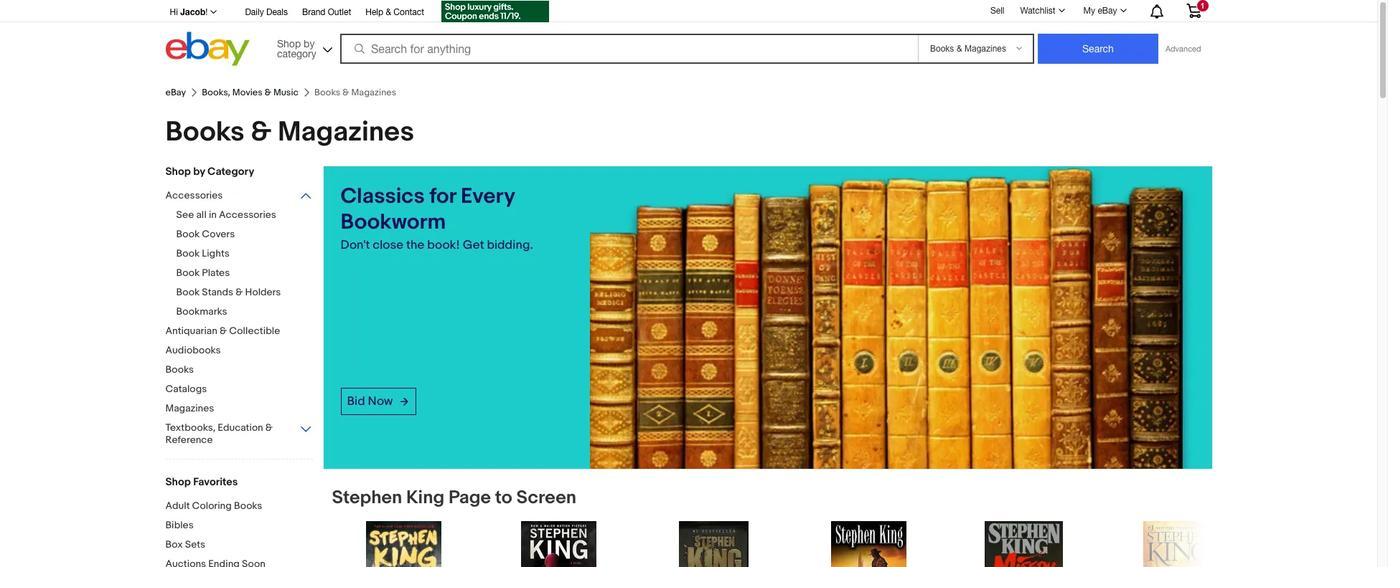 Task type: locate. For each thing, give the bounding box(es) containing it.
ebay inside account navigation
[[1098, 6, 1118, 16]]

by inside the shop by category
[[304, 38, 315, 49]]

hi
[[170, 7, 178, 17]]

1 vertical spatial by
[[193, 165, 205, 179]]

3 book from the top
[[176, 267, 200, 279]]

1 vertical spatial shop
[[166, 165, 191, 179]]

shop for shop by category
[[277, 38, 301, 49]]

0 horizontal spatial by
[[193, 165, 205, 179]]

1 horizontal spatial magazines
[[278, 116, 414, 149]]

adult coloring books bibles box sets
[[166, 500, 262, 551]]

2 vertical spatial shop
[[166, 476, 191, 490]]

page
[[449, 488, 491, 510]]

my
[[1084, 6, 1096, 16]]

textbooks, education & reference button
[[166, 422, 313, 448]]

all
[[196, 209, 207, 221]]

holders
[[245, 287, 281, 299]]

deals
[[266, 7, 288, 17]]

shop up the adult
[[166, 476, 191, 490]]

see
[[176, 209, 194, 221]]

book stands & holders link
[[176, 287, 323, 300]]

don't
[[341, 238, 370, 253]]

1 vertical spatial books
[[166, 364, 194, 376]]

&
[[386, 7, 391, 17], [265, 87, 271, 98], [251, 116, 272, 149], [236, 287, 243, 299], [220, 325, 227, 337], [266, 422, 273, 434]]

books inside accessories see all in accessories book covers book lights book plates book stands & holders bookmarks antiquarian & collectible audiobooks books catalogs magazines textbooks, education & reference
[[166, 364, 194, 376]]

pet sematary image
[[366, 522, 442, 568]]

see all in accessories link
[[176, 209, 323, 223]]

shop by category banner
[[162, 0, 1212, 70]]

catalogs link
[[166, 383, 313, 397]]

0 vertical spatial ebay
[[1098, 6, 1118, 16]]

book down see
[[176, 228, 200, 241]]

books
[[166, 116, 245, 149], [166, 364, 194, 376], [234, 500, 262, 513]]

!
[[206, 7, 208, 17]]

book left lights
[[176, 248, 200, 260]]

magazines link
[[166, 403, 313, 416]]

lights
[[202, 248, 230, 260]]

classics for every bookworm image
[[590, 167, 1212, 470]]

classics for every bookworm main content
[[323, 167, 1251, 568]]

antiquarian
[[166, 325, 217, 337]]

stands
[[202, 287, 233, 299]]

book lights link
[[176, 248, 323, 261]]

0 vertical spatial shop
[[277, 38, 301, 49]]

0 vertical spatial by
[[304, 38, 315, 49]]

box
[[166, 539, 183, 551]]

1 vertical spatial ebay
[[166, 87, 186, 98]]

brand
[[302, 7, 326, 17]]

get the coupon image
[[442, 1, 549, 22]]

4 book from the top
[[176, 287, 200, 299]]

help
[[366, 7, 384, 17]]

in
[[209, 209, 217, 221]]

adult coloring books link
[[166, 500, 313, 514]]

bibles
[[166, 520, 194, 532]]

the
[[406, 238, 425, 253]]

shop inside the shop by category
[[277, 38, 301, 49]]

book up bookmarks
[[176, 287, 200, 299]]

book covers link
[[176, 228, 323, 242]]

accessories
[[166, 190, 223, 202], [219, 209, 276, 221]]

1 book from the top
[[176, 228, 200, 241]]

shop by category button
[[271, 32, 335, 63]]

0 horizontal spatial magazines
[[166, 403, 214, 415]]

1 horizontal spatial by
[[304, 38, 315, 49]]

books up the shop by category
[[166, 116, 245, 149]]

accessories see all in accessories book covers book lights book plates book stands & holders bookmarks antiquarian & collectible audiobooks books catalogs magazines textbooks, education & reference
[[166, 190, 281, 447]]

my ebay
[[1084, 6, 1118, 16]]

& left music
[[265, 87, 271, 98]]

1 vertical spatial accessories
[[219, 209, 276, 221]]

books up the catalogs
[[166, 364, 194, 376]]

bid now
[[347, 395, 393, 409]]

books & magazines
[[166, 116, 414, 149]]

shop up see
[[166, 165, 191, 179]]

daily deals
[[245, 7, 288, 17]]

close
[[373, 238, 404, 253]]

& inside account navigation
[[386, 7, 391, 17]]

bookmarks
[[176, 306, 227, 318]]

None submit
[[1038, 34, 1159, 64]]

shop by category
[[166, 165, 254, 179]]

accessories up book covers link
[[219, 209, 276, 221]]

bookmarks link
[[176, 306, 323, 320]]

book left plates
[[176, 267, 200, 279]]

by down brand
[[304, 38, 315, 49]]

ebay link
[[166, 87, 186, 98]]

bid
[[347, 395, 365, 409]]

by
[[304, 38, 315, 49], [193, 165, 205, 179]]

favorites
[[193, 476, 238, 490]]

1 vertical spatial magazines
[[166, 403, 214, 415]]

shop down deals
[[277, 38, 301, 49]]

shop by category
[[277, 38, 316, 59]]

ebay right my
[[1098, 6, 1118, 16]]

ebay left books,
[[166, 87, 186, 98]]

book
[[176, 228, 200, 241], [176, 248, 200, 260], [176, 267, 200, 279], [176, 287, 200, 299]]

& right help
[[386, 7, 391, 17]]

bid now link
[[341, 388, 417, 416]]

2 vertical spatial books
[[234, 500, 262, 513]]

accessories up all
[[166, 190, 223, 202]]

1 horizontal spatial ebay
[[1098, 6, 1118, 16]]

ebay
[[1098, 6, 1118, 16], [166, 87, 186, 98]]

books up bibles link
[[234, 500, 262, 513]]

magazines
[[278, 116, 414, 149], [166, 403, 214, 415]]

by left category
[[193, 165, 205, 179]]

covers
[[202, 228, 235, 241]]



Task type: describe. For each thing, give the bounding box(es) containing it.
category
[[207, 165, 254, 179]]

antiquarian & collectible link
[[166, 325, 313, 339]]

books inside "adult coloring books bibles box sets"
[[234, 500, 262, 513]]

contact
[[394, 7, 424, 17]]

brand outlet link
[[302, 5, 351, 21]]

magazines inside accessories see all in accessories book covers book lights book plates book stands & holders bookmarks antiquarian & collectible audiobooks books catalogs magazines textbooks, education & reference
[[166, 403, 214, 415]]

help & contact link
[[366, 5, 424, 21]]

shop for shop favorites
[[166, 476, 191, 490]]

catalogs
[[166, 383, 207, 396]]

1 link
[[1178, 0, 1210, 21]]

classics for every bookworm don't close the book! get bidding.
[[341, 184, 533, 253]]

misery image
[[985, 522, 1064, 568]]

reference
[[166, 434, 213, 447]]

advanced link
[[1159, 34, 1209, 63]]

& down 'books, movies & music' link
[[251, 116, 272, 149]]

bibles link
[[166, 520, 313, 534]]

& up audiobooks link
[[220, 325, 227, 337]]

plates
[[202, 267, 230, 279]]

for
[[430, 184, 456, 210]]

music
[[274, 87, 299, 98]]

get
[[463, 238, 484, 253]]

outlet
[[328, 7, 351, 17]]

sell link
[[984, 5, 1011, 16]]

the gunslinger | the dark tower image
[[831, 522, 907, 568]]

2 book from the top
[[176, 248, 200, 260]]

1
[[1201, 1, 1205, 10]]

the shining image
[[679, 522, 749, 568]]

account navigation
[[162, 0, 1212, 24]]

sets
[[185, 539, 205, 551]]

books,
[[202, 87, 230, 98]]

hi jacob !
[[170, 6, 208, 17]]

books link
[[166, 364, 313, 378]]

shop for shop by category
[[166, 165, 191, 179]]

book plates link
[[176, 267, 323, 281]]

it image
[[521, 522, 597, 568]]

coloring
[[192, 500, 232, 513]]

watchlist link
[[1013, 2, 1072, 19]]

help & contact
[[366, 7, 424, 17]]

now
[[368, 395, 393, 409]]

jacob
[[180, 6, 206, 17]]

daily deals link
[[245, 5, 288, 21]]

none submit inside shop by category banner
[[1038, 34, 1159, 64]]

daily
[[245, 7, 264, 17]]

classics
[[341, 184, 425, 210]]

book!
[[427, 238, 460, 253]]

& right education
[[266, 422, 273, 434]]

the green mile image
[[1144, 522, 1215, 568]]

shop favorites
[[166, 476, 238, 490]]

advanced
[[1166, 45, 1202, 53]]

screen
[[517, 488, 577, 510]]

& down book plates link at the top left of the page
[[236, 287, 243, 299]]

books, movies & music
[[202, 87, 299, 98]]

collectible
[[229, 325, 280, 337]]

sell
[[991, 5, 1005, 16]]

textbooks,
[[166, 422, 216, 434]]

watchlist
[[1021, 6, 1056, 16]]

0 vertical spatial magazines
[[278, 116, 414, 149]]

bookworm
[[341, 210, 446, 236]]

my ebay link
[[1076, 2, 1133, 19]]

stephen
[[332, 488, 402, 510]]

0 vertical spatial accessories
[[166, 190, 223, 202]]

king
[[406, 488, 445, 510]]

bidding.
[[487, 238, 533, 253]]

0 horizontal spatial ebay
[[166, 87, 186, 98]]

by for category
[[304, 38, 315, 49]]

education
[[218, 422, 263, 434]]

Search for anything text field
[[343, 35, 916, 62]]

0 vertical spatial books
[[166, 116, 245, 149]]

accessories button
[[166, 190, 313, 203]]

brand outlet
[[302, 7, 351, 17]]

movies
[[232, 87, 263, 98]]

adult
[[166, 500, 190, 513]]

to
[[495, 488, 513, 510]]

every
[[461, 184, 515, 210]]

category
[[277, 48, 316, 59]]

box sets link
[[166, 539, 313, 553]]

stephen king page to screen
[[332, 488, 577, 510]]

audiobooks
[[166, 345, 221, 357]]

by for category
[[193, 165, 205, 179]]

audiobooks link
[[166, 345, 313, 358]]

books, movies & music link
[[202, 87, 299, 98]]



Task type: vqa. For each thing, say whether or not it's contained in the screenshot.
you
no



